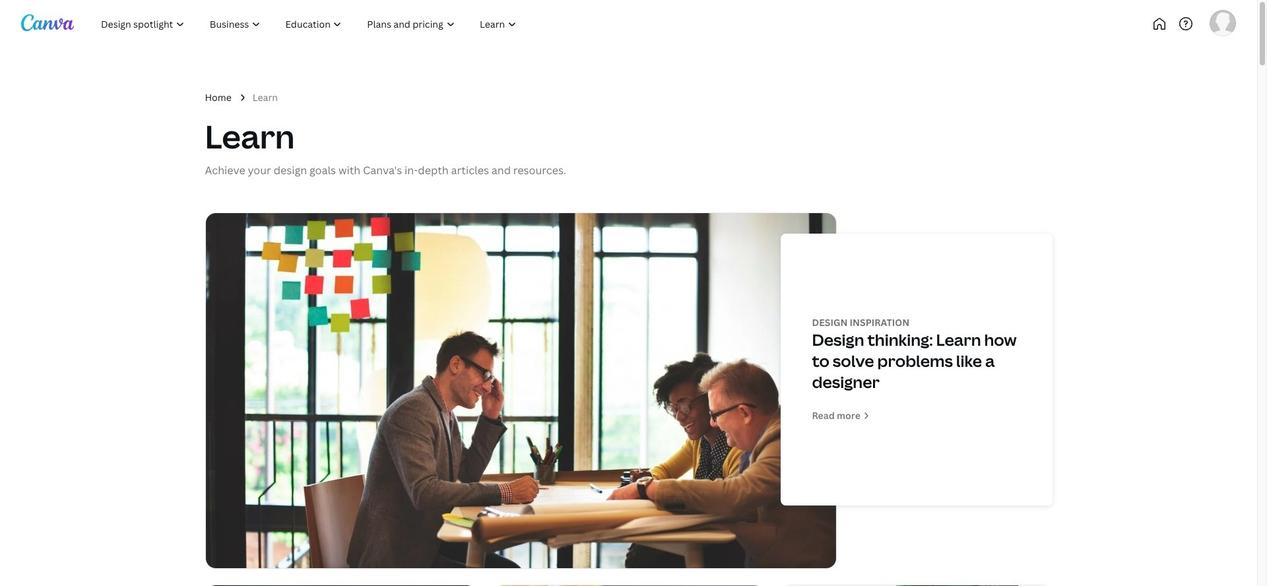 Task type: describe. For each thing, give the bounding box(es) containing it.
design thinking image
[[206, 213, 836, 568]]



Task type: locate. For each thing, give the bounding box(es) containing it.
top level navigation element
[[90, 11, 573, 37]]



Task type: vqa. For each thing, say whether or not it's contained in the screenshot.
the design thinking image
yes



